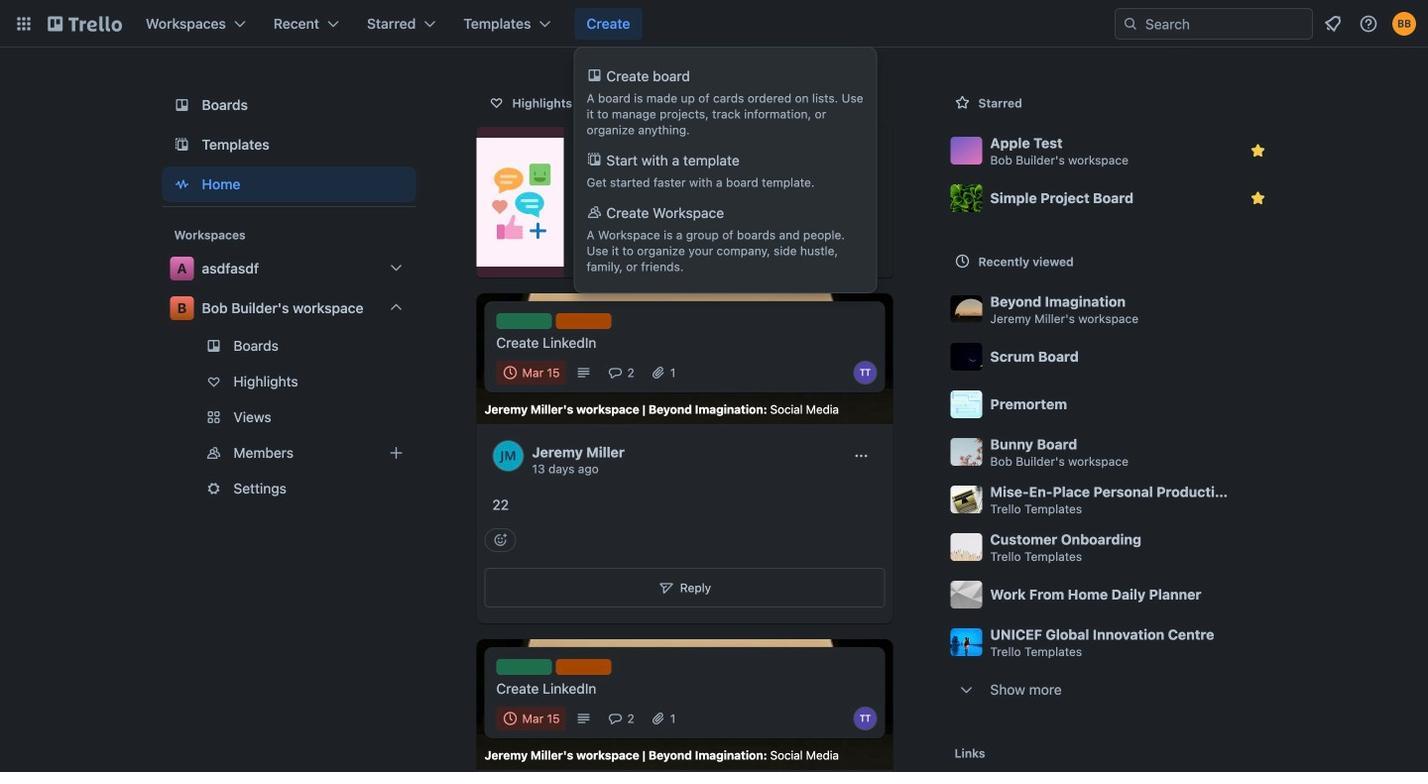 Task type: locate. For each thing, give the bounding box(es) containing it.
bob builder (bobbuilder40) image
[[1393, 12, 1417, 36]]

Search field
[[1115, 8, 1313, 40]]

1 color: green, title: none image from the top
[[496, 313, 552, 329]]

search image
[[1123, 16, 1139, 32]]

color: green, title: none image for 1st color: orange, title: none image
[[496, 313, 552, 329]]

1 vertical spatial color: orange, title: none image
[[556, 660, 612, 676]]

1 vertical spatial color: green, title: none image
[[496, 660, 552, 676]]

0 vertical spatial color: orange, title: none image
[[556, 313, 612, 329]]

0 notifications image
[[1321, 12, 1345, 36]]

color: green, title: none image
[[496, 313, 552, 329], [496, 660, 552, 676]]

back to home image
[[48, 8, 122, 40]]

2 color: green, title: none image from the top
[[496, 660, 552, 676]]

color: orange, title: none image
[[556, 313, 612, 329], [556, 660, 612, 676]]

0 vertical spatial color: green, title: none image
[[496, 313, 552, 329]]

2 color: orange, title: none image from the top
[[556, 660, 612, 676]]

open information menu image
[[1359, 14, 1379, 34]]



Task type: describe. For each thing, give the bounding box(es) containing it.
color: green, title: none image for 1st color: orange, title: none image from the bottom of the page
[[496, 660, 552, 676]]

switch to… image
[[14, 14, 34, 34]]

click to unstar apple test. it will be removed from your starred list. image
[[1248, 141, 1268, 161]]

add image
[[384, 441, 408, 465]]

1 color: orange, title: none image from the top
[[556, 313, 612, 329]]

board image
[[170, 93, 194, 117]]

click to unstar simple project board. it will be removed from your starred list. image
[[1248, 188, 1268, 208]]

primary element
[[0, 0, 1428, 48]]

home image
[[170, 173, 194, 196]]

add reaction image
[[485, 529, 516, 553]]

template board image
[[170, 133, 194, 157]]



Task type: vqa. For each thing, say whether or not it's contained in the screenshot.
pm to the left
no



